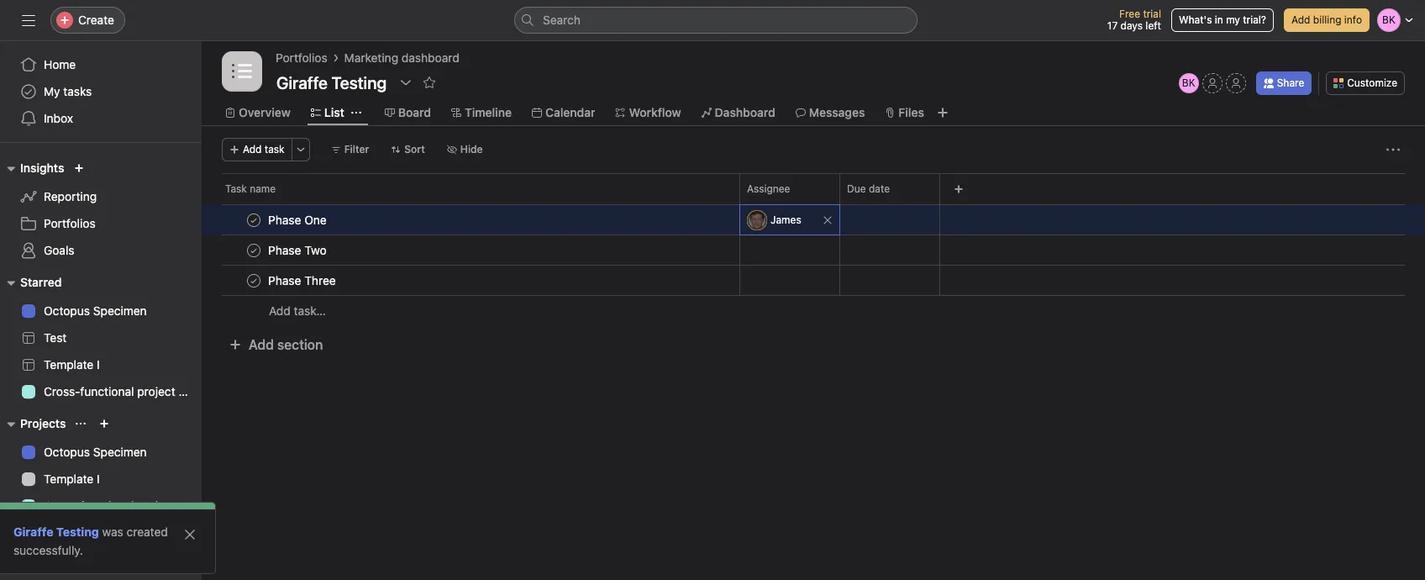 Task type: describe. For each thing, give the bounding box(es) containing it.
phase three cell
[[202, 265, 741, 296]]

name
[[250, 182, 276, 195]]

dashboard link
[[702, 103, 776, 122]]

invite button
[[16, 543, 88, 573]]

inbox
[[44, 111, 73, 125]]

created
[[127, 525, 168, 539]]

starred
[[20, 275, 62, 289]]

marketing dashboards link
[[10, 520, 192, 547]]

insights button
[[0, 158, 64, 178]]

template i inside starred element
[[44, 357, 100, 372]]

left
[[1146, 19, 1162, 32]]

giraffe testing
[[13, 525, 99, 539]]

search button
[[515, 7, 918, 34]]

show options image
[[399, 76, 413, 89]]

add to starred image
[[423, 76, 436, 89]]

what's in my trial?
[[1180, 13, 1267, 26]]

cross-functional project plan inside starred element
[[44, 384, 202, 399]]

Phase Three text field
[[265, 272, 341, 289]]

messages link
[[796, 103, 866, 122]]

Phase One text field
[[265, 211, 332, 228]]

projects
[[20, 416, 66, 430]]

files
[[899, 105, 925, 119]]

functional inside starred element
[[80, 384, 134, 399]]

free
[[1120, 8, 1141, 20]]

marketing dashboard
[[344, 50, 460, 65]]

octopus specimen link for test
[[10, 298, 192, 325]]

filter button
[[323, 138, 377, 161]]

goals
[[44, 243, 74, 257]]

successfully.
[[13, 543, 83, 557]]

dashboards
[[101, 525, 165, 540]]

specimen for template i
[[93, 445, 147, 459]]

new project or portfolio image
[[100, 419, 110, 429]]

sort button
[[384, 138, 433, 161]]

my
[[44, 84, 60, 98]]

overview
[[239, 105, 291, 119]]

test link
[[10, 325, 192, 351]]

remove image
[[823, 215, 833, 225]]

row containing ja
[[202, 204, 1426, 235]]

what's
[[1180, 13, 1213, 26]]

home
[[44, 57, 76, 71]]

functional inside projects element
[[80, 499, 134, 513]]

my tasks
[[44, 84, 92, 98]]

template i inside projects element
[[44, 472, 100, 486]]

overview link
[[225, 103, 291, 122]]

invite
[[47, 551, 77, 565]]

section
[[277, 337, 323, 352]]

reporting link
[[10, 183, 192, 210]]

ja
[[752, 213, 763, 226]]

timeline
[[465, 105, 512, 119]]

create button
[[50, 7, 125, 34]]

board
[[398, 105, 431, 119]]

marketing dashboard link
[[344, 49, 460, 67]]

task name
[[225, 182, 276, 195]]

share
[[1278, 77, 1305, 89]]

tab actions image
[[351, 108, 361, 118]]

dashboard
[[402, 50, 460, 65]]

list
[[324, 105, 345, 119]]

octopus specimen for test
[[44, 304, 147, 318]]

billing
[[1314, 13, 1342, 26]]

task
[[225, 182, 247, 195]]

due
[[848, 182, 866, 195]]

portfolios inside insights element
[[44, 216, 96, 230]]

cell containing ja
[[740, 204, 841, 235]]

portfolios link inside insights element
[[10, 210, 192, 237]]

task
[[265, 143, 285, 156]]

insights element
[[0, 153, 202, 267]]

new image
[[74, 163, 84, 173]]

add task… row
[[202, 295, 1426, 326]]

add tab image
[[937, 106, 950, 119]]

add section
[[249, 337, 323, 352]]

marketing dashboards
[[44, 525, 165, 540]]

bk button
[[1179, 73, 1200, 93]]

phase two cell
[[202, 235, 741, 266]]

add section button
[[222, 330, 330, 360]]

filter
[[344, 143, 369, 156]]

calendar link
[[532, 103, 596, 122]]

customize
[[1348, 77, 1398, 89]]

17
[[1108, 19, 1118, 32]]

files link
[[886, 103, 925, 122]]

completed checkbox for phase two text field
[[244, 240, 264, 260]]

in
[[1216, 13, 1224, 26]]

completed image
[[244, 270, 264, 290]]

cross- inside projects element
[[44, 499, 80, 513]]

goals link
[[10, 237, 192, 264]]

header untitled section tree grid
[[202, 204, 1426, 326]]

show options, current sort, top image
[[76, 419, 86, 429]]

hide sidebar image
[[22, 13, 35, 27]]

share button
[[1257, 71, 1313, 95]]

my tasks link
[[10, 78, 192, 105]]

projects button
[[0, 414, 66, 434]]

projects element
[[0, 409, 202, 580]]



Task type: vqa. For each thing, say whether or not it's contained in the screenshot.
Seven Warlords of the Sea in Projects element
no



Task type: locate. For each thing, give the bounding box(es) containing it.
0 vertical spatial specimen
[[93, 304, 147, 318]]

project inside starred element
[[137, 384, 175, 399]]

1 vertical spatial specimen
[[93, 445, 147, 459]]

completed checkbox for phase three text field
[[244, 270, 264, 290]]

add task…
[[269, 304, 326, 318]]

1 vertical spatial marketing
[[44, 525, 98, 540]]

search
[[543, 13, 581, 27]]

1 vertical spatial portfolios
[[44, 216, 96, 230]]

1 vertical spatial functional
[[80, 499, 134, 513]]

1 vertical spatial completed checkbox
[[244, 270, 264, 290]]

tasks
[[63, 84, 92, 98]]

0 vertical spatial completed image
[[244, 210, 264, 230]]

0 vertical spatial octopus specimen link
[[10, 298, 192, 325]]

1 vertical spatial template i link
[[10, 466, 192, 493]]

octopus for starred
[[44, 304, 90, 318]]

sort
[[405, 143, 425, 156]]

0 horizontal spatial portfolios
[[44, 216, 96, 230]]

1 cross-functional project plan link from the top
[[10, 378, 202, 405]]

plan inside projects element
[[179, 499, 202, 513]]

1 vertical spatial project
[[137, 499, 175, 513]]

1 horizontal spatial portfolios
[[276, 50, 328, 65]]

specimen up the test link on the left
[[93, 304, 147, 318]]

1 vertical spatial template i
[[44, 472, 100, 486]]

1 template i from the top
[[44, 357, 100, 372]]

portfolios link
[[276, 49, 328, 67], [10, 210, 192, 237]]

template up testing
[[44, 472, 94, 486]]

1 cross- from the top
[[44, 384, 80, 399]]

test
[[44, 330, 67, 345]]

octopus specimen for template i
[[44, 445, 147, 459]]

1 vertical spatial completed image
[[244, 240, 264, 260]]

specimen
[[93, 304, 147, 318], [93, 445, 147, 459]]

cross- inside starred element
[[44, 384, 80, 399]]

hide button
[[440, 138, 491, 161]]

template i link inside projects element
[[10, 466, 192, 493]]

0 vertical spatial octopus
[[44, 304, 90, 318]]

more actions image
[[296, 145, 306, 155]]

Completed checkbox
[[244, 240, 264, 260], [244, 270, 264, 290]]

octopus specimen inside projects element
[[44, 445, 147, 459]]

2 completed image from the top
[[244, 240, 264, 260]]

starred element
[[0, 267, 202, 409]]

add task… button
[[269, 302, 326, 320]]

cell
[[740, 204, 841, 235]]

trial
[[1144, 8, 1162, 20]]

messages
[[809, 105, 866, 119]]

add for add task
[[243, 143, 262, 156]]

cross-functional project plan link inside projects element
[[10, 493, 202, 520]]

0 vertical spatial portfolios link
[[276, 49, 328, 67]]

2 octopus specimen from the top
[[44, 445, 147, 459]]

2 template i link from the top
[[10, 466, 192, 493]]

template inside projects element
[[44, 472, 94, 486]]

1 cross-functional project plan from the top
[[44, 384, 202, 399]]

marketing inside "link"
[[44, 525, 98, 540]]

info
[[1345, 13, 1363, 26]]

workflow
[[629, 105, 682, 119]]

phase one cell
[[202, 204, 741, 235]]

add left task…
[[269, 304, 291, 318]]

template i
[[44, 357, 100, 372], [44, 472, 100, 486]]

1 specimen from the top
[[93, 304, 147, 318]]

completed image for phase two text field
[[244, 240, 264, 260]]

1 vertical spatial cross-functional project plan link
[[10, 493, 202, 520]]

marketing for marketing dashboard
[[344, 50, 399, 65]]

marketing up invite
[[44, 525, 98, 540]]

starred button
[[0, 272, 62, 293]]

functional up new project or portfolio icon
[[80, 384, 134, 399]]

days
[[1121, 19, 1143, 32]]

portfolios link down the reporting
[[10, 210, 192, 237]]

completed checkbox left phase three text field
[[244, 270, 264, 290]]

james
[[771, 213, 802, 226]]

add field image
[[954, 184, 964, 194]]

marketing for marketing dashboards
[[44, 525, 98, 540]]

completed checkbox inside phase three 'cell'
[[244, 270, 264, 290]]

1 vertical spatial cross-functional project plan
[[44, 499, 202, 513]]

global element
[[0, 41, 202, 142]]

home link
[[10, 51, 192, 78]]

more actions image
[[1387, 143, 1401, 156]]

template i link down test
[[10, 351, 192, 378]]

add left section
[[249, 337, 274, 352]]

due date
[[848, 182, 890, 195]]

octopus specimen link down new project or portfolio icon
[[10, 439, 192, 466]]

template down test
[[44, 357, 94, 372]]

octopus for projects
[[44, 445, 90, 459]]

Phase Two text field
[[265, 242, 332, 259]]

2 cross-functional project plan link from the top
[[10, 493, 202, 520]]

project for 2nd cross-functional project plan link from the bottom of the page
[[137, 384, 175, 399]]

2 functional from the top
[[80, 499, 134, 513]]

0 vertical spatial marketing
[[344, 50, 399, 65]]

functional up was
[[80, 499, 134, 513]]

octopus
[[44, 304, 90, 318], [44, 445, 90, 459]]

completed image
[[244, 210, 264, 230], [244, 240, 264, 260]]

completed image down task name
[[244, 210, 264, 230]]

octopus down show options, current sort, top image
[[44, 445, 90, 459]]

1 vertical spatial template
[[44, 472, 94, 486]]

cross-
[[44, 384, 80, 399], [44, 499, 80, 513]]

0 vertical spatial plan
[[179, 384, 202, 399]]

i up the marketing dashboards
[[97, 472, 100, 486]]

close image
[[183, 528, 197, 541]]

1 completed checkbox from the top
[[244, 240, 264, 260]]

project up the created
[[137, 499, 175, 513]]

cross-functional project plan up new project or portfolio icon
[[44, 384, 202, 399]]

add for add task…
[[269, 304, 291, 318]]

octopus up test
[[44, 304, 90, 318]]

date
[[869, 182, 890, 195]]

i
[[97, 357, 100, 372], [97, 472, 100, 486]]

octopus specimen down new project or portfolio icon
[[44, 445, 147, 459]]

cross- up the projects
[[44, 384, 80, 399]]

completed image inside phase one cell
[[244, 210, 264, 230]]

cross- up giraffe testing link
[[44, 499, 80, 513]]

specimen for test
[[93, 304, 147, 318]]

testing
[[56, 525, 99, 539]]

template
[[44, 357, 94, 372], [44, 472, 94, 486]]

1 vertical spatial octopus specimen link
[[10, 439, 192, 466]]

reporting
[[44, 189, 97, 203]]

portfolios up list link
[[276, 50, 328, 65]]

1 vertical spatial portfolios link
[[10, 210, 192, 237]]

0 vertical spatial functional
[[80, 384, 134, 399]]

list link
[[311, 103, 345, 122]]

octopus specimen
[[44, 304, 147, 318], [44, 445, 147, 459]]

trial?
[[1244, 13, 1267, 26]]

i inside projects element
[[97, 472, 100, 486]]

add left billing
[[1292, 13, 1311, 26]]

2 cross-functional project plan from the top
[[44, 499, 202, 513]]

0 vertical spatial i
[[97, 357, 100, 372]]

1 completed image from the top
[[244, 210, 264, 230]]

2 specimen from the top
[[93, 445, 147, 459]]

add task button
[[222, 138, 292, 161]]

timeline link
[[451, 103, 512, 122]]

completed image inside phase two cell
[[244, 240, 264, 260]]

portfolios
[[276, 50, 328, 65], [44, 216, 96, 230]]

2 octopus specimen link from the top
[[10, 439, 192, 466]]

bk
[[1183, 77, 1196, 89]]

1 project from the top
[[137, 384, 175, 399]]

add inside row
[[269, 304, 291, 318]]

giraffe
[[13, 525, 53, 539]]

1 octopus from the top
[[44, 304, 90, 318]]

my
[[1227, 13, 1241, 26]]

template i link up the marketing dashboards
[[10, 466, 192, 493]]

specimen inside starred element
[[93, 304, 147, 318]]

completed image down completed checkbox
[[244, 240, 264, 260]]

1 horizontal spatial portfolios link
[[276, 49, 328, 67]]

insights
[[20, 161, 64, 175]]

row
[[202, 173, 1426, 204], [222, 203, 1406, 205], [202, 204, 1426, 235], [202, 235, 1426, 266], [202, 265, 1426, 296]]

assignee
[[747, 182, 791, 195]]

project down the test link on the left
[[137, 384, 175, 399]]

portfolios down the reporting
[[44, 216, 96, 230]]

1 vertical spatial octopus specimen
[[44, 445, 147, 459]]

plan inside starred element
[[179, 384, 202, 399]]

template i down test
[[44, 357, 100, 372]]

2 i from the top
[[97, 472, 100, 486]]

specimen inside projects element
[[93, 445, 147, 459]]

completed image for phase one text box
[[244, 210, 264, 230]]

workflow link
[[616, 103, 682, 122]]

octopus specimen inside starred element
[[44, 304, 147, 318]]

0 vertical spatial completed checkbox
[[244, 240, 264, 260]]

1 octopus specimen from the top
[[44, 304, 147, 318]]

add for add section
[[249, 337, 274, 352]]

1 functional from the top
[[80, 384, 134, 399]]

project for cross-functional project plan link within projects element
[[137, 499, 175, 513]]

cross-functional project plan
[[44, 384, 202, 399], [44, 499, 202, 513]]

add billing info
[[1292, 13, 1363, 26]]

dashboard
[[715, 105, 776, 119]]

i inside starred element
[[97, 357, 100, 372]]

template i up testing
[[44, 472, 100, 486]]

0 vertical spatial template
[[44, 357, 94, 372]]

0 vertical spatial template i link
[[10, 351, 192, 378]]

0 vertical spatial portfolios
[[276, 50, 328, 65]]

2 octopus from the top
[[44, 445, 90, 459]]

add
[[1292, 13, 1311, 26], [243, 143, 262, 156], [269, 304, 291, 318], [249, 337, 274, 352]]

inbox link
[[10, 105, 192, 132]]

0 vertical spatial cross-functional project plan link
[[10, 378, 202, 405]]

row containing task name
[[202, 173, 1426, 204]]

calendar
[[546, 105, 596, 119]]

0 vertical spatial octopus specimen
[[44, 304, 147, 318]]

template inside starred element
[[44, 357, 94, 372]]

2 template i from the top
[[44, 472, 100, 486]]

1 template from the top
[[44, 357, 94, 372]]

cross-functional project plan link up the marketing dashboards
[[10, 493, 202, 520]]

1 vertical spatial octopus
[[44, 445, 90, 459]]

specimen down new project or portfolio icon
[[93, 445, 147, 459]]

1 template i link from the top
[[10, 351, 192, 378]]

1 plan from the top
[[179, 384, 202, 399]]

1 octopus specimen link from the top
[[10, 298, 192, 325]]

octopus specimen link inside starred element
[[10, 298, 192, 325]]

customize button
[[1327, 71, 1406, 95]]

board link
[[385, 103, 431, 122]]

0 vertical spatial cross-
[[44, 384, 80, 399]]

completed checkbox down completed checkbox
[[244, 240, 264, 260]]

template i link inside starred element
[[10, 351, 192, 378]]

0 vertical spatial project
[[137, 384, 175, 399]]

1 vertical spatial i
[[97, 472, 100, 486]]

cross-functional project plan link
[[10, 378, 202, 405], [10, 493, 202, 520]]

octopus inside starred element
[[44, 304, 90, 318]]

template i link
[[10, 351, 192, 378], [10, 466, 192, 493]]

octopus inside projects element
[[44, 445, 90, 459]]

add left task
[[243, 143, 262, 156]]

marketing up tab actions image in the left of the page
[[344, 50, 399, 65]]

completed checkbox inside phase two cell
[[244, 240, 264, 260]]

octopus specimen link for template i
[[10, 439, 192, 466]]

octopus specimen up the test link on the left
[[44, 304, 147, 318]]

1 horizontal spatial marketing
[[344, 50, 399, 65]]

cross-functional project plan link up new project or portfolio icon
[[10, 378, 202, 405]]

was created successfully.
[[13, 525, 168, 557]]

Completed checkbox
[[244, 210, 264, 230]]

add for add billing info
[[1292, 13, 1311, 26]]

free trial 17 days left
[[1108, 8, 1162, 32]]

1 vertical spatial cross-
[[44, 499, 80, 513]]

hide
[[461, 143, 483, 156]]

add task
[[243, 143, 285, 156]]

2 completed checkbox from the top
[[244, 270, 264, 290]]

list image
[[232, 61, 252, 82]]

2 template from the top
[[44, 472, 94, 486]]

1 i from the top
[[97, 357, 100, 372]]

portfolios link up list link
[[276, 49, 328, 67]]

octopus specimen link up test
[[10, 298, 192, 325]]

0 vertical spatial template i
[[44, 357, 100, 372]]

None text field
[[272, 67, 391, 98]]

2 plan from the top
[[179, 499, 202, 513]]

project inside projects element
[[137, 499, 175, 513]]

was
[[102, 525, 123, 539]]

1 vertical spatial plan
[[179, 499, 202, 513]]

marketing
[[344, 50, 399, 65], [44, 525, 98, 540]]

search list box
[[515, 7, 918, 34]]

create
[[78, 13, 114, 27]]

0 horizontal spatial portfolios link
[[10, 210, 192, 237]]

i down the test link on the left
[[97, 357, 100, 372]]

0 horizontal spatial marketing
[[44, 525, 98, 540]]

cross-functional project plan inside projects element
[[44, 499, 202, 513]]

0 vertical spatial cross-functional project plan
[[44, 384, 202, 399]]

2 cross- from the top
[[44, 499, 80, 513]]

2 project from the top
[[137, 499, 175, 513]]

cross-functional project plan up was
[[44, 499, 202, 513]]

giraffe testing link
[[13, 525, 99, 539]]



